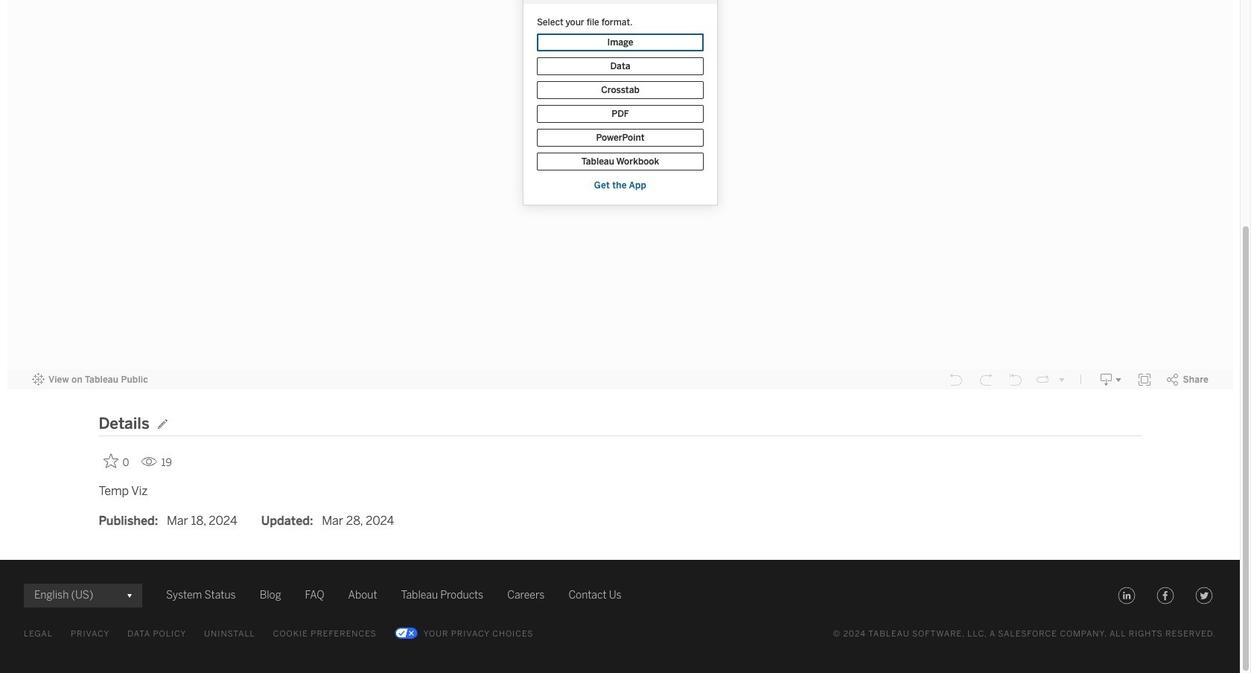 Task type: vqa. For each thing, say whether or not it's contained in the screenshot.
Replay Animation Image to the left
no



Task type: locate. For each thing, give the bounding box(es) containing it.
selected language element
[[34, 584, 132, 608]]



Task type: describe. For each thing, give the bounding box(es) containing it.
add favorite image
[[103, 453, 118, 468]]

Add Favorite button
[[99, 449, 134, 474]]



